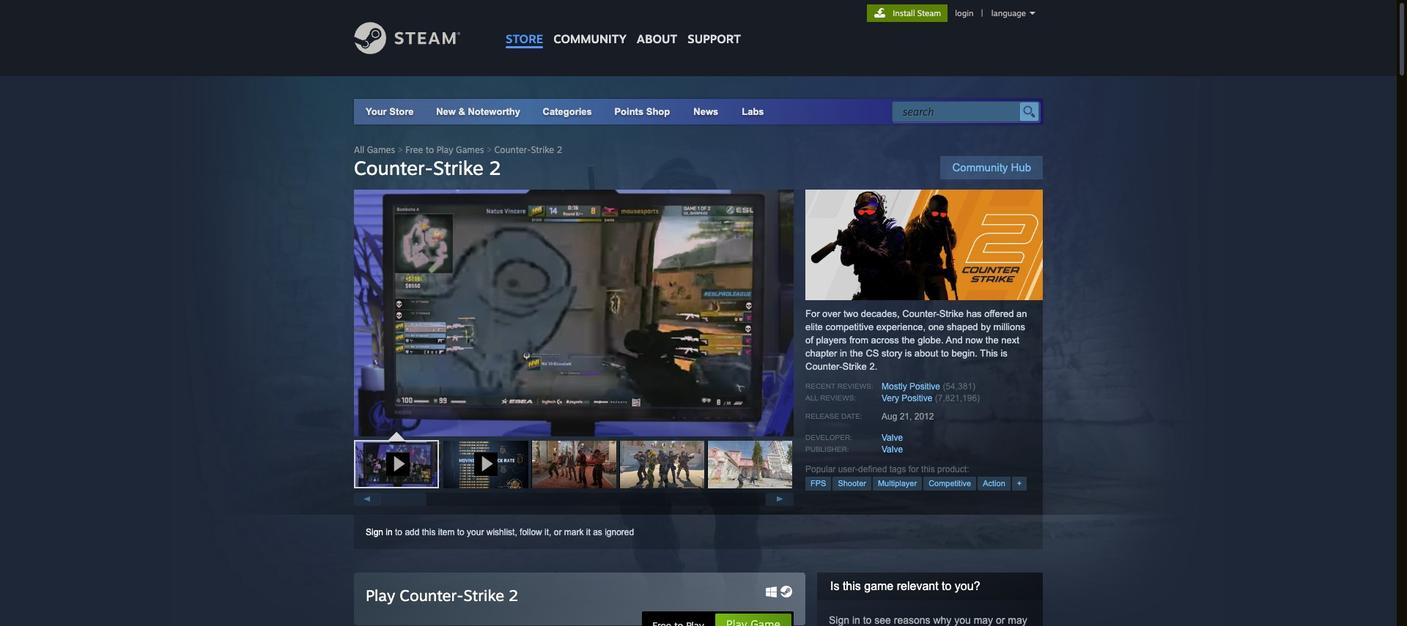 Task type: describe. For each thing, give the bounding box(es) containing it.
points shop
[[614, 106, 670, 117]]

2 games from the left
[[456, 144, 484, 155]]

or
[[554, 528, 562, 538]]

an
[[1017, 309, 1027, 320]]

0 horizontal spatial in
[[386, 528, 393, 538]]

strike up shaped
[[939, 309, 964, 320]]

positive for mostly positive
[[909, 382, 940, 392]]

all games link
[[354, 144, 395, 155]]

mostly positive (54,381)
[[882, 382, 975, 392]]

tags
[[889, 465, 906, 475]]

/
[[755, 415, 757, 423]]

points
[[614, 106, 644, 117]]

for
[[909, 465, 919, 475]]

and
[[946, 335, 963, 346]]

support link
[[682, 0, 746, 50]]

popular
[[805, 465, 836, 475]]

action
[[983, 479, 1005, 488]]

relevant
[[897, 580, 939, 593]]

of
[[805, 335, 813, 346]]

competitive
[[826, 322, 874, 333]]

install
[[893, 8, 915, 18]]

this
[[980, 348, 998, 359]]

&
[[458, 106, 465, 117]]

labs link
[[730, 99, 776, 125]]

wishlist,
[[486, 528, 517, 538]]

news link
[[682, 99, 730, 125]]

popular user-defined tags for this product:
[[805, 465, 969, 475]]

user-
[[838, 465, 858, 475]]

2 horizontal spatial 2
[[557, 144, 562, 155]]

0 horizontal spatial the
[[850, 348, 863, 359]]

positive for very positive
[[902, 394, 932, 404]]

competitive link
[[923, 477, 976, 491]]

strike down your
[[464, 586, 504, 605]]

strike down categories link
[[531, 144, 554, 155]]

valve for developer:
[[882, 433, 903, 443]]

2 > from the left
[[487, 144, 492, 155]]

shooter link
[[833, 477, 871, 491]]

release date:
[[805, 413, 862, 421]]

counter-strike 2
[[354, 156, 501, 180]]

product:
[[937, 465, 969, 475]]

noteworthy
[[468, 106, 520, 117]]

login
[[955, 8, 974, 18]]

search search field
[[903, 103, 1016, 122]]

sign
[[366, 528, 383, 538]]

experience,
[[876, 322, 926, 333]]

2 vertical spatial this
[[843, 580, 861, 593]]

login | language
[[955, 8, 1026, 18]]

recent
[[805, 383, 835, 391]]

strike left 2.
[[842, 361, 867, 372]]

chapter
[[805, 348, 837, 359]]

it
[[586, 528, 591, 538]]

release
[[805, 413, 839, 421]]

counter- up one
[[902, 309, 939, 320]]

(7,821,196)
[[935, 394, 980, 404]]

elite
[[805, 322, 823, 333]]

0:56
[[759, 415, 773, 423]]

game
[[864, 580, 894, 593]]

to right free
[[426, 144, 434, 155]]

about
[[914, 348, 938, 359]]

2 horizontal spatial this
[[921, 465, 935, 475]]

valve link for publisher:
[[882, 445, 903, 455]]

1 games from the left
[[367, 144, 395, 155]]

ignored
[[605, 528, 634, 538]]

your
[[467, 528, 484, 538]]

shaped
[[947, 322, 978, 333]]

you?
[[955, 580, 980, 593]]

has
[[966, 309, 982, 320]]

defined
[[858, 465, 887, 475]]

counter- down chapter
[[805, 361, 842, 372]]

all games > free to play games > counter-strike 2
[[354, 144, 562, 155]]

story
[[882, 348, 902, 359]]

2 vertical spatial 2
[[509, 586, 518, 605]]

in inside the "for over two decades, counter-strike has offered an elite competitive experience, one shaped by millions of players from across the globe. and now the next chapter in the cs story is about to begin. this is counter-strike 2."
[[840, 348, 847, 359]]

1 horizontal spatial the
[[902, 335, 915, 346]]

for over two decades, counter-strike has offered an elite competitive experience, one shaped by millions of players from across the globe. and now the next chapter in the cs story is about to begin. this is counter-strike 2.
[[805, 309, 1027, 372]]

is this game relevant to you?
[[830, 580, 980, 593]]

shop
[[646, 106, 670, 117]]

0:11 / 0:56
[[739, 415, 773, 423]]

autoplay
[[470, 415, 498, 423]]

about link
[[632, 0, 682, 50]]

aug 21, 2012
[[882, 412, 934, 422]]

for
[[805, 309, 820, 320]]

fps link
[[805, 477, 831, 491]]

2 is from the left
[[1001, 348, 1008, 359]]

1 is from the left
[[905, 348, 912, 359]]

across
[[871, 335, 899, 346]]

install steam
[[893, 8, 941, 18]]

two
[[844, 309, 858, 320]]

about
[[637, 32, 677, 46]]

community
[[553, 32, 626, 46]]

very positive (7,821,196)
[[882, 394, 980, 404]]

language
[[991, 8, 1026, 18]]

players
[[816, 335, 847, 346]]

your
[[366, 106, 387, 117]]



Task type: vqa. For each thing, say whether or not it's contained in the screenshot.
News link
yes



Task type: locate. For each thing, give the bounding box(es) containing it.
shooter
[[838, 479, 866, 488]]

the down from
[[850, 348, 863, 359]]

1 vertical spatial valve link
[[882, 445, 903, 455]]

valve link up 'popular user-defined tags for this product:'
[[882, 445, 903, 455]]

to
[[426, 144, 434, 155], [941, 348, 949, 359], [395, 528, 402, 538], [457, 528, 464, 538], [942, 580, 952, 593]]

to left add
[[395, 528, 402, 538]]

1 horizontal spatial all
[[805, 394, 818, 402]]

categories link
[[543, 106, 592, 117]]

offered
[[984, 309, 1014, 320]]

follow
[[520, 528, 542, 538]]

0 vertical spatial play
[[437, 144, 453, 155]]

0 horizontal spatial games
[[367, 144, 395, 155]]

the down experience,
[[902, 335, 915, 346]]

2 valve from the top
[[882, 445, 903, 455]]

free to play games link
[[405, 144, 484, 155]]

fps
[[811, 479, 826, 488]]

1 vertical spatial all
[[805, 394, 818, 402]]

reviews: down "recent reviews:"
[[820, 394, 856, 402]]

0 horizontal spatial play
[[366, 586, 395, 605]]

mostly
[[882, 382, 907, 392]]

in down players
[[840, 348, 847, 359]]

begin.
[[952, 348, 978, 359]]

the
[[902, 335, 915, 346], [985, 335, 999, 346], [850, 348, 863, 359]]

1 horizontal spatial 2
[[509, 586, 518, 605]]

1 horizontal spatial >
[[487, 144, 492, 155]]

1 valve from the top
[[882, 433, 903, 443]]

1 vertical spatial play
[[366, 586, 395, 605]]

multiplayer
[[878, 479, 917, 488]]

to left you?
[[942, 580, 952, 593]]

positive
[[909, 382, 940, 392], [902, 394, 932, 404]]

by
[[981, 322, 991, 333]]

0 vertical spatial this
[[921, 465, 935, 475]]

reviews:
[[837, 383, 873, 391], [820, 394, 856, 402]]

2 down counter-strike 2 link
[[489, 156, 501, 180]]

1 horizontal spatial play
[[437, 144, 453, 155]]

positive down mostly positive (54,381)
[[902, 394, 932, 404]]

valve for publisher:
[[882, 445, 903, 455]]

1 valve link from the top
[[882, 433, 903, 443]]

community hub link
[[941, 156, 1043, 180]]

all
[[354, 144, 364, 155], [805, 394, 818, 402]]

valve up 'popular user-defined tags for this product:'
[[882, 445, 903, 455]]

0 vertical spatial reviews:
[[837, 383, 873, 391]]

aug
[[882, 412, 897, 422]]

counter- down item
[[400, 586, 464, 605]]

0 vertical spatial valve
[[882, 433, 903, 443]]

this right for
[[921, 465, 935, 475]]

valve link down aug
[[882, 433, 903, 443]]

store link
[[501, 0, 548, 53]]

videos
[[500, 415, 522, 423]]

date:
[[841, 413, 862, 421]]

1 horizontal spatial games
[[456, 144, 484, 155]]

0 vertical spatial all
[[354, 144, 364, 155]]

publisher:
[[805, 446, 849, 454]]

labs
[[742, 106, 764, 117]]

all for all games > free to play games > counter-strike 2
[[354, 144, 364, 155]]

>
[[398, 144, 403, 155], [487, 144, 492, 155]]

0 vertical spatial positive
[[909, 382, 940, 392]]

this right is
[[843, 580, 861, 593]]

1 horizontal spatial is
[[1001, 348, 1008, 359]]

2 down "categories" at the top of the page
[[557, 144, 562, 155]]

in right sign
[[386, 528, 393, 538]]

0 vertical spatial 2
[[557, 144, 562, 155]]

reviews: for mostly positive (54,381)
[[837, 383, 873, 391]]

reviews: down 2.
[[837, 383, 873, 391]]

the up this
[[985, 335, 999, 346]]

1 horizontal spatial this
[[843, 580, 861, 593]]

community
[[952, 161, 1008, 174]]

games down &
[[456, 144, 484, 155]]

item
[[438, 528, 455, 538]]

sign in link
[[366, 528, 393, 538]]

counter-
[[494, 144, 531, 155], [354, 156, 433, 180], [902, 309, 939, 320], [805, 361, 842, 372], [400, 586, 464, 605]]

action link
[[978, 477, 1010, 491]]

your store
[[366, 106, 414, 117]]

globe.
[[918, 335, 944, 346]]

very
[[882, 394, 899, 404]]

all for all reviews:
[[805, 394, 818, 402]]

is
[[830, 580, 839, 593]]

play
[[437, 144, 453, 155], [366, 586, 395, 605]]

1 > from the left
[[398, 144, 403, 155]]

play up counter-strike 2
[[437, 144, 453, 155]]

to right item
[[457, 528, 464, 538]]

0 horizontal spatial this
[[422, 528, 436, 538]]

0 horizontal spatial >
[[398, 144, 403, 155]]

categories
[[543, 106, 592, 117]]

global menu navigation
[[501, 0, 746, 53]]

reviews: for very positive (7,821,196)
[[820, 394, 856, 402]]

all down recent
[[805, 394, 818, 402]]

add
[[405, 528, 419, 538]]

1 vertical spatial 2
[[489, 156, 501, 180]]

community hub
[[952, 161, 1031, 174]]

all left free
[[354, 144, 364, 155]]

to inside the "for over two decades, counter-strike has offered an elite competitive experience, one shaped by millions of players from across the globe. and now the next chapter in the cs story is about to begin. this is counter-strike 2."
[[941, 348, 949, 359]]

account menu navigation
[[867, 4, 1043, 22]]

decades,
[[861, 309, 900, 320]]

2
[[557, 144, 562, 155], [489, 156, 501, 180], [509, 586, 518, 605]]

1 vertical spatial in
[[386, 528, 393, 538]]

0 horizontal spatial 2
[[489, 156, 501, 180]]

link to the steam homepage image
[[354, 22, 483, 54]]

autoplay videos
[[470, 415, 522, 423]]

from
[[849, 335, 868, 346]]

competitive
[[929, 479, 971, 488]]

1 vertical spatial valve
[[882, 445, 903, 455]]

0 horizontal spatial is
[[905, 348, 912, 359]]

millions
[[993, 322, 1025, 333]]

play down sign in link
[[366, 586, 395, 605]]

valve link for developer:
[[882, 433, 903, 443]]

is down next
[[1001, 348, 1008, 359]]

0 vertical spatial in
[[840, 348, 847, 359]]

2 down 'wishlist,'
[[509, 586, 518, 605]]

all reviews:
[[805, 394, 856, 402]]

now
[[965, 335, 983, 346]]

None search field
[[892, 101, 1040, 122]]

recent reviews:
[[805, 383, 873, 391]]

counter-strike 2 link
[[494, 144, 562, 155]]

counter- down noteworthy
[[494, 144, 531, 155]]

games left free
[[367, 144, 395, 155]]

multiplayer link
[[873, 477, 922, 491]]

hub
[[1011, 161, 1031, 174]]

your store link
[[366, 106, 414, 117]]

0 vertical spatial valve link
[[882, 433, 903, 443]]

2 valve link from the top
[[882, 445, 903, 455]]

store
[[506, 32, 543, 46]]

cs
[[866, 348, 879, 359]]

2 horizontal spatial the
[[985, 335, 999, 346]]

free
[[405, 144, 423, 155]]

to down and
[[941, 348, 949, 359]]

community link
[[548, 0, 632, 53]]

counter- down all games link
[[354, 156, 433, 180]]

positive up very positive (7,821,196)
[[909, 382, 940, 392]]

21,
[[900, 412, 912, 422]]

new & noteworthy
[[436, 106, 520, 117]]

in
[[840, 348, 847, 359], [386, 528, 393, 538]]

> down noteworthy
[[487, 144, 492, 155]]

1 horizontal spatial in
[[840, 348, 847, 359]]

this right add
[[422, 528, 436, 538]]

strike down the all games > free to play games > counter-strike 2
[[433, 156, 483, 180]]

2.
[[869, 361, 877, 372]]

is right story
[[905, 348, 912, 359]]

0 horizontal spatial all
[[354, 144, 364, 155]]

1 vertical spatial reviews:
[[820, 394, 856, 402]]

developer:
[[805, 434, 852, 442]]

> left free
[[398, 144, 403, 155]]

1 vertical spatial positive
[[902, 394, 932, 404]]

this
[[921, 465, 935, 475], [422, 528, 436, 538], [843, 580, 861, 593]]

over
[[822, 309, 841, 320]]

login link
[[952, 8, 977, 18]]

store
[[389, 106, 414, 117]]

2012
[[914, 412, 934, 422]]

1 vertical spatial this
[[422, 528, 436, 538]]

strike
[[531, 144, 554, 155], [433, 156, 483, 180], [939, 309, 964, 320], [842, 361, 867, 372], [464, 586, 504, 605]]

support
[[688, 32, 741, 46]]

valve
[[882, 433, 903, 443], [882, 445, 903, 455]]

valve down aug
[[882, 433, 903, 443]]



